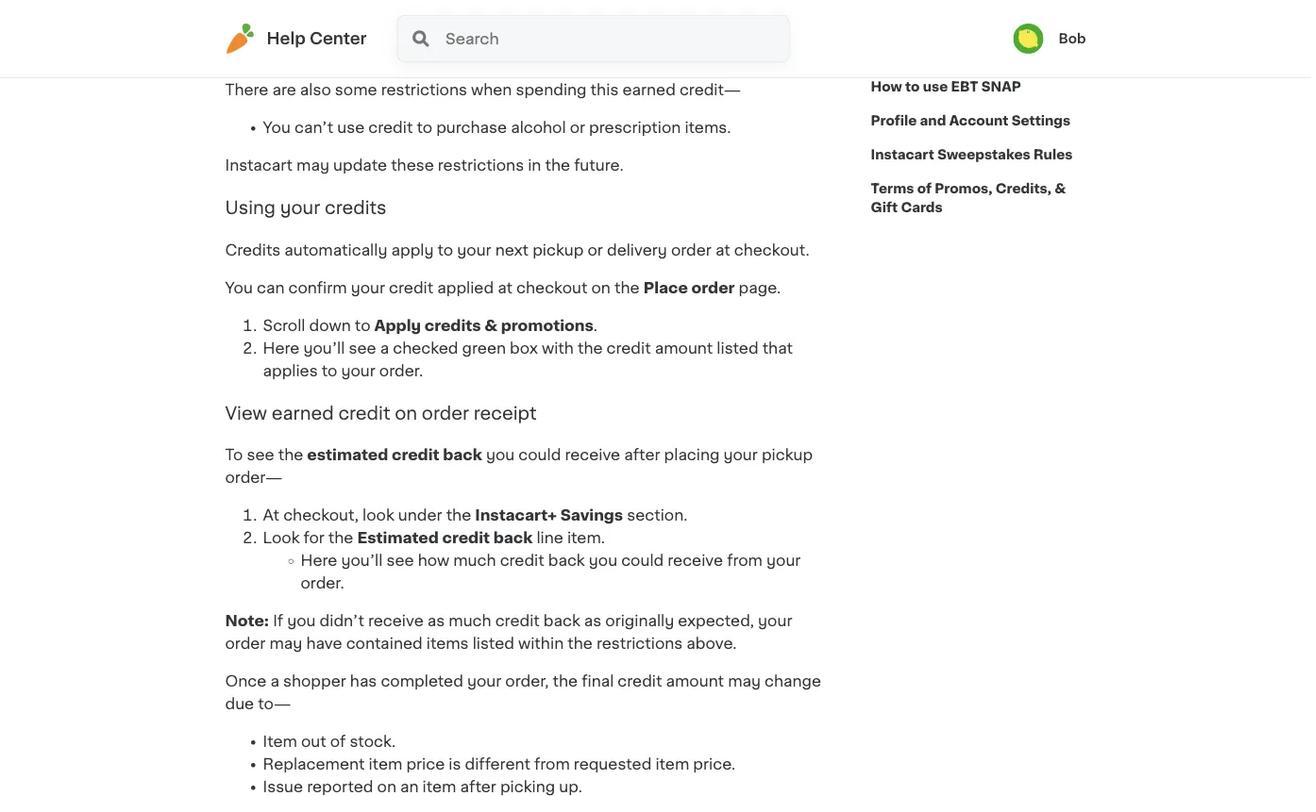Task type: describe. For each thing, give the bounding box(es) containing it.
stock.
[[350, 735, 396, 750]]

to up instacart may update these restrictions in the future.
[[417, 120, 432, 135]]

automatically
[[284, 243, 387, 258]]

expected,
[[678, 614, 754, 629]]

from inside item out of stock. replacement item price is different from requested item price. issue reported on an item after picking up.
[[534, 758, 570, 773]]

order up place
[[671, 243, 712, 258]]

on inside you can't earn credit back on the value of any item in excess of $150 or above.
[[464, 22, 483, 37]]

price.
[[693, 758, 736, 773]]

view earned credit on order receipt
[[225, 404, 537, 422]]

on inside item out of stock. replacement item price is different from requested item price. issue reported on an item after picking up.
[[377, 780, 396, 795]]

you inside at checkout, look under the instacart+ savings section. look for the estimated credit back line item. here you'll see how much credit back you could receive from your order.
[[589, 554, 617, 569]]

for
[[304, 531, 325, 546]]

you can confirm your credit applied at checkout on the place order page.
[[225, 280, 781, 295]]

or inside you can't earn credit back on the value of any item in excess of $150 or above.
[[782, 22, 798, 37]]

you'll inside scroll down to apply credits & promotions . here you'll see a checked green box with the credit amount listed that applies to your order.
[[303, 341, 345, 356]]

1 vertical spatial in
[[528, 158, 541, 173]]

account
[[949, 114, 1009, 127]]

order inside if you didn't receive as much credit back as originally expected, your order may have contained items listed within the restrictions above.
[[225, 637, 266, 652]]

contained
[[346, 637, 423, 652]]

1 horizontal spatial earned
[[623, 83, 676, 98]]

instacart for instacart may update these restrictions in the future.
[[225, 158, 293, 173]]

use for ebt
[[923, 80, 948, 93]]

completed
[[381, 675, 463, 690]]

rules
[[1034, 148, 1073, 161]]

at checkout, look under the instacart+ savings section. look for the estimated credit back line item. here you'll see how much credit back you could receive from your order.
[[263, 508, 801, 591]]

due
[[225, 697, 254, 712]]

profile and account settings link
[[871, 104, 1071, 138]]

apply
[[374, 318, 421, 333]]

view
[[225, 404, 267, 422]]

a inside scroll down to apply credits & promotions . here you'll see a checked green box with the credit amount listed that applies to your order.
[[380, 341, 389, 356]]

can
[[257, 280, 285, 295]]

placing
[[664, 448, 720, 463]]

you inside if you didn't receive as much credit back as originally expected, your order may have contained items listed within the restrictions above.
[[287, 614, 316, 629]]

there are also some restrictions when spending this earned credit—
[[225, 83, 741, 98]]

from inside at checkout, look under the instacart+ savings section. look for the estimated credit back line item. here you'll see how much credit back you could receive from your order.
[[727, 554, 763, 569]]

gift
[[871, 201, 898, 214]]

change
[[765, 675, 821, 690]]

out
[[301, 735, 326, 750]]

final
[[582, 675, 614, 690]]

you can't earn credit back on the value of any item in excess of $150 or above.
[[263, 22, 798, 60]]

these
[[391, 158, 434, 173]]

order—
[[225, 471, 283, 486]]

discounts,
[[928, 46, 1003, 59]]

credit up to see the estimated credit back
[[338, 404, 390, 422]]

next
[[495, 243, 529, 258]]

promotions
[[501, 318, 594, 333]]

how
[[871, 80, 902, 93]]

item inside you can't earn credit back on the value of any item in excess of $150 or above.
[[611, 22, 644, 37]]

you for you can't earn credit back on the value of any item in excess of $150 or above.
[[263, 22, 291, 37]]

help
[[267, 31, 306, 47]]

credit inside you can't earn credit back on the value of any item in excess of $150 or above.
[[375, 22, 419, 37]]

alcohol
[[511, 120, 566, 135]]

your inside you could receive after placing your pickup order—
[[724, 448, 758, 463]]

above. inside if you didn't receive as much credit back as originally expected, your order may have contained items listed within the restrictions above.
[[687, 637, 737, 652]]

pickup for your
[[762, 448, 813, 463]]

0 horizontal spatial earned
[[272, 404, 334, 422]]

price
[[406, 758, 445, 773]]

help center link
[[225, 24, 367, 54]]

snap
[[982, 80, 1021, 93]]

item down stock.
[[369, 758, 402, 773]]

also
[[300, 83, 331, 98]]

to right down
[[355, 318, 370, 333]]

credit inside if you didn't receive as much credit back as originally expected, your order may have contained items listed within the restrictions above.
[[495, 614, 540, 629]]

how
[[418, 554, 450, 569]]

items.
[[685, 120, 731, 135]]

receipt
[[474, 404, 537, 422]]

ebt
[[951, 80, 978, 93]]

of left any
[[559, 22, 575, 37]]

1 horizontal spatial &
[[1006, 46, 1017, 59]]

much inside at checkout, look under the instacart+ savings section. look for the estimated credit back line item. here you'll see how much credit back you could receive from your order.
[[453, 554, 496, 569]]

prescription
[[589, 120, 681, 135]]

item left price.
[[655, 758, 689, 773]]

a inside 'once a shopper has completed your order, the final credit amount may change due to—'
[[270, 675, 279, 690]]

terms
[[871, 182, 914, 195]]

cards
[[901, 201, 943, 214]]

credits inside scroll down to apply credits & promotions . here you'll see a checked green box with the credit amount listed that applies to your order.
[[425, 318, 481, 333]]

the inside scroll down to apply credits & promotions . here you'll see a checked green box with the credit amount listed that applies to your order.
[[578, 341, 603, 356]]

listed inside scroll down to apply credits & promotions . here you'll see a checked green box with the credit amount listed that applies to your order.
[[717, 341, 759, 356]]

checkout.
[[734, 243, 810, 258]]

on up to see the estimated credit back
[[395, 404, 417, 422]]

restrictions for these
[[438, 158, 524, 173]]

your inside at checkout, look under the instacart+ savings section. look for the estimated credit back line item. here you'll see how much credit back you could receive from your order.
[[767, 554, 801, 569]]

can't for use
[[295, 120, 333, 135]]

receive inside you could receive after placing your pickup order—
[[565, 448, 620, 463]]

are
[[272, 83, 296, 98]]

the inside 'once a shopper has completed your order, the final credit amount may change due to—'
[[553, 675, 578, 690]]

terms of promos, credits, & gift cards
[[871, 182, 1066, 214]]

sweepstakes
[[938, 148, 1031, 161]]

issue
[[263, 780, 303, 795]]

the inside you can't earn credit back on the value of any item in excess of $150 or above.
[[487, 22, 512, 37]]

user avatar image
[[1013, 24, 1043, 54]]

confirm
[[288, 280, 347, 295]]

amount inside scroll down to apply credits & promotions . here you'll see a checked green box with the credit amount listed that applies to your order.
[[655, 341, 713, 356]]

look
[[363, 508, 394, 523]]

credit up these
[[368, 120, 413, 135]]

box
[[510, 341, 538, 356]]

item
[[263, 735, 297, 750]]

to right apply in the top left of the page
[[438, 243, 453, 258]]

to right how
[[905, 80, 920, 93]]

the inside if you didn't receive as much credit back as originally expected, your order may have contained items listed within the restrictions above.
[[568, 637, 593, 652]]

the right under
[[446, 508, 471, 523]]

& inside scroll down to apply credits & promotions . here you'll see a checked green box with the credit amount listed that applies to your order.
[[484, 318, 497, 333]]

how to use ebt snap link
[[871, 70, 1021, 104]]

above. inside you can't earn credit back on the value of any item in excess of $150 or above.
[[263, 45, 313, 60]]

credit up how
[[442, 531, 490, 546]]

amount inside 'once a shopper has completed your order, the final credit amount may change due to—'
[[666, 675, 724, 690]]

if
[[273, 614, 283, 629]]

item.
[[567, 531, 605, 546]]

receive inside if you didn't receive as much credit back as originally expected, your order may have contained items listed within the restrictions above.
[[368, 614, 424, 629]]

center
[[310, 31, 367, 47]]

apply
[[391, 243, 434, 258]]

after inside item out of stock. replacement item price is different from requested item price. issue reported on an item after picking up.
[[460, 780, 496, 795]]

& inside terms of promos, credits, & gift cards
[[1055, 182, 1066, 195]]

pricing,
[[871, 46, 924, 59]]

down
[[309, 318, 351, 333]]

see inside at checkout, look under the instacart+ savings section. look for the estimated credit back line item. here you'll see how much credit back you could receive from your order.
[[387, 554, 414, 569]]

spending
[[516, 83, 587, 98]]

here inside scroll down to apply credits & promotions . here you'll see a checked green box with the credit amount listed that applies to your order.
[[263, 341, 300, 356]]

place
[[643, 280, 688, 295]]

checkout
[[516, 280, 588, 295]]

order. inside at checkout, look under the instacart+ savings section. look for the estimated credit back line item. here you'll see how much credit back you could receive from your order.
[[301, 576, 344, 591]]

estimated
[[357, 531, 439, 546]]

using
[[225, 199, 276, 216]]

credits automatically apply to your next pickup or delivery order at checkout.
[[225, 243, 810, 258]]

your inside scroll down to apply credits & promotions . here you'll see a checked green box with the credit amount listed that applies to your order.
[[341, 363, 375, 379]]

use for credit
[[337, 120, 365, 135]]

1 vertical spatial at
[[498, 280, 513, 295]]

order,
[[505, 675, 549, 690]]

green
[[462, 341, 506, 356]]

scroll
[[263, 318, 305, 333]]

back down the receipt
[[443, 448, 482, 463]]

instacart for instacart sweepstakes rules
[[871, 148, 934, 161]]

once
[[225, 675, 267, 690]]



Task type: locate. For each thing, give the bounding box(es) containing it.
after inside you could receive after placing your pickup order—
[[624, 448, 660, 463]]

&
[[1006, 46, 1017, 59], [1055, 182, 1066, 195], [484, 318, 497, 333]]

1 vertical spatial may
[[269, 637, 302, 652]]

the right within
[[568, 637, 593, 652]]

may inside if you didn't receive as much credit back as originally expected, your order may have contained items listed within the restrictions above.
[[269, 637, 302, 652]]

on up there are also some restrictions when spending this earned credit—
[[464, 22, 483, 37]]

back down line
[[548, 554, 585, 569]]

0 vertical spatial &
[[1006, 46, 1017, 59]]

1 vertical spatial &
[[1055, 182, 1066, 195]]

the right for
[[328, 531, 353, 546]]

may
[[296, 158, 329, 173], [269, 637, 302, 652], [728, 675, 761, 690]]

0 vertical spatial from
[[727, 554, 763, 569]]

1 horizontal spatial you
[[486, 448, 515, 463]]

the
[[487, 22, 512, 37], [545, 158, 570, 173], [615, 280, 640, 295], [578, 341, 603, 356], [278, 448, 303, 463], [446, 508, 471, 523], [328, 531, 353, 546], [568, 637, 593, 652], [553, 675, 578, 690]]

above. up are
[[263, 45, 313, 60]]

you
[[486, 448, 515, 463], [589, 554, 617, 569], [287, 614, 316, 629]]

under
[[398, 508, 442, 523]]

0 vertical spatial you
[[486, 448, 515, 463]]

see inside scroll down to apply credits & promotions . here you'll see a checked green box with the credit amount listed that applies to your order.
[[349, 341, 376, 356]]

pickup for next
[[533, 243, 584, 258]]

2 vertical spatial you
[[287, 614, 316, 629]]

you down are
[[263, 120, 291, 135]]

different
[[465, 758, 530, 773]]

0 vertical spatial after
[[624, 448, 660, 463]]

receive inside at checkout, look under the instacart+ savings section. look for the estimated credit back line item. here you'll see how much credit back you could receive from your order.
[[668, 554, 723, 569]]

0 horizontal spatial you
[[287, 614, 316, 629]]

here down scroll
[[263, 341, 300, 356]]

2 horizontal spatial receive
[[668, 554, 723, 569]]

0 horizontal spatial after
[[460, 780, 496, 795]]

back inside you can't earn credit back on the value of any item in excess of $150 or above.
[[423, 22, 460, 37]]

of up cards
[[917, 182, 932, 195]]

1 vertical spatial you
[[263, 120, 291, 135]]

0 vertical spatial may
[[296, 158, 329, 173]]

purchase
[[436, 120, 507, 135]]

0 vertical spatial or
[[782, 22, 798, 37]]

0 vertical spatial above.
[[263, 45, 313, 60]]

future.
[[574, 158, 624, 173]]

can't for earn
[[295, 22, 333, 37]]

see
[[349, 341, 376, 356], [247, 448, 274, 463], [387, 554, 414, 569]]

1 horizontal spatial instacart
[[871, 148, 934, 161]]

0 horizontal spatial at
[[498, 280, 513, 295]]

back up within
[[544, 614, 580, 629]]

0 vertical spatial order.
[[379, 363, 423, 379]]

the left place
[[615, 280, 640, 295]]

use left 'ebt'
[[923, 80, 948, 93]]

within
[[518, 637, 564, 652]]

amount down place
[[655, 341, 713, 356]]

see down down
[[349, 341, 376, 356]]

shopper
[[283, 675, 346, 690]]

0 horizontal spatial from
[[534, 758, 570, 773]]

& left fees
[[1006, 46, 1017, 59]]

0 horizontal spatial in
[[528, 158, 541, 173]]

1 horizontal spatial use
[[923, 80, 948, 93]]

pickup inside you could receive after placing your pickup order—
[[762, 448, 813, 463]]

have
[[306, 637, 342, 652]]

may inside 'once a shopper has completed your order, the final credit amount may change due to—'
[[728, 675, 761, 690]]

or right the $150
[[782, 22, 798, 37]]

see down the estimated
[[387, 554, 414, 569]]

credits
[[325, 199, 387, 216], [425, 318, 481, 333]]

listed left that
[[717, 341, 759, 356]]

0 vertical spatial in
[[648, 22, 662, 37]]

can't down also
[[295, 120, 333, 135]]

a up to—
[[270, 675, 279, 690]]

or left delivery
[[588, 243, 603, 258]]

0 vertical spatial receive
[[565, 448, 620, 463]]

that
[[762, 341, 793, 356]]

in inside you can't earn credit back on the value of any item in excess of $150 or above.
[[648, 22, 662, 37]]

1 horizontal spatial listed
[[717, 341, 759, 356]]

1 horizontal spatial credits
[[425, 318, 481, 333]]

earned up 'prescription'
[[623, 83, 676, 98]]

order down note:
[[225, 637, 266, 652]]

checked
[[393, 341, 458, 356]]

0 horizontal spatial pickup
[[533, 243, 584, 258]]

1 vertical spatial order.
[[301, 576, 344, 591]]

and
[[920, 114, 946, 127]]

if you didn't receive as much credit back as originally expected, your order may have contained items listed within the restrictions above.
[[225, 614, 792, 652]]

page.
[[739, 280, 781, 295]]

0 vertical spatial could
[[519, 448, 561, 463]]

much right how
[[453, 554, 496, 569]]

pickup
[[533, 243, 584, 258], [762, 448, 813, 463]]

instacart image
[[225, 24, 255, 54]]

of right 'out'
[[330, 735, 346, 750]]

picking
[[500, 780, 555, 795]]

your inside 'once a shopper has completed your order, the final credit amount may change due to—'
[[467, 675, 501, 690]]

1 horizontal spatial a
[[380, 341, 389, 356]]

1 vertical spatial here
[[301, 554, 337, 569]]

promos,
[[935, 182, 993, 195]]

credit inside scroll down to apply credits & promotions . here you'll see a checked green box with the credit amount listed that applies to your order.
[[607, 341, 651, 356]]

applied
[[437, 280, 494, 295]]

credit right earn
[[375, 22, 419, 37]]

when
[[471, 83, 512, 98]]

checkout,
[[283, 508, 359, 523]]

instacart up using
[[225, 158, 293, 173]]

savings
[[560, 508, 623, 523]]

& down rules
[[1055, 182, 1066, 195]]

1 vertical spatial you'll
[[341, 554, 383, 569]]

1 horizontal spatial or
[[588, 243, 603, 258]]

1 horizontal spatial as
[[584, 614, 602, 629]]

originally
[[605, 614, 674, 629]]

0 horizontal spatial credits
[[325, 199, 387, 216]]

1 vertical spatial listed
[[473, 637, 514, 652]]

2 vertical spatial or
[[588, 243, 603, 258]]

restrictions for some
[[381, 83, 467, 98]]

you inside you can't earn credit back on the value of any item in excess of $150 or above.
[[263, 22, 291, 37]]

in left excess
[[648, 22, 662, 37]]

in
[[648, 22, 662, 37], [528, 158, 541, 173]]

from up expected,
[[727, 554, 763, 569]]

or
[[782, 22, 798, 37], [570, 120, 585, 135], [588, 243, 603, 258]]

any
[[579, 22, 607, 37]]

1 vertical spatial receive
[[668, 554, 723, 569]]

0 vertical spatial amount
[[655, 341, 713, 356]]

order left the receipt
[[422, 404, 469, 422]]

in down alcohol
[[528, 158, 541, 173]]

1 vertical spatial pickup
[[762, 448, 813, 463]]

2 horizontal spatial &
[[1055, 182, 1066, 195]]

you can't use credit to purchase alcohol or prescription items.
[[263, 120, 731, 135]]

1 vertical spatial above.
[[687, 637, 737, 652]]

on left an
[[377, 780, 396, 795]]

0 horizontal spatial instacart
[[225, 158, 293, 173]]

profile and account settings
[[871, 114, 1071, 127]]

the up order—
[[278, 448, 303, 463]]

item out of stock. replacement item price is different from requested item price. issue reported on an item after picking up.
[[263, 735, 736, 795]]

earned
[[623, 83, 676, 98], [272, 404, 334, 422]]

could down the section.
[[621, 554, 664, 569]]

order. down checked
[[379, 363, 423, 379]]

the left final in the bottom left of the page
[[553, 675, 578, 690]]

credit down line
[[500, 554, 544, 569]]

bob
[[1059, 32, 1086, 45]]

0 vertical spatial listed
[[717, 341, 759, 356]]

from up "up."
[[534, 758, 570, 773]]

to—
[[258, 697, 291, 712]]

the left future. at the left top
[[545, 158, 570, 173]]

1 vertical spatial earned
[[272, 404, 334, 422]]

order left page. at the top of the page
[[692, 280, 735, 295]]

settings
[[1012, 114, 1071, 127]]

0 vertical spatial credits
[[325, 199, 387, 216]]

2 vertical spatial restrictions
[[597, 637, 683, 652]]

restrictions inside if you didn't receive as much credit back as originally expected, your order may have contained items listed within the restrictions above.
[[597, 637, 683, 652]]

to
[[225, 448, 243, 463]]

you'll down the estimated
[[341, 554, 383, 569]]

can't
[[295, 22, 333, 37], [295, 120, 333, 135]]

after down 'different'
[[460, 780, 496, 795]]

scroll down to apply credits & promotions . here you'll see a checked green box with the credit amount listed that applies to your order.
[[263, 318, 793, 379]]

of inside terms of promos, credits, & gift cards
[[917, 182, 932, 195]]

here down for
[[301, 554, 337, 569]]

$150
[[742, 22, 778, 37]]

receive down the section.
[[668, 554, 723, 569]]

1 vertical spatial restrictions
[[438, 158, 524, 173]]

you'll inside at checkout, look under the instacart+ savings section. look for the estimated credit back line item. here you'll see how much credit back you could receive from your order.
[[341, 554, 383, 569]]

back down instacart+
[[493, 531, 533, 546]]

you left can
[[225, 280, 253, 295]]

2 can't from the top
[[295, 120, 333, 135]]

0 horizontal spatial listed
[[473, 637, 514, 652]]

2 horizontal spatial or
[[782, 22, 798, 37]]

section.
[[627, 508, 688, 523]]

credit down view earned credit on order receipt
[[392, 448, 439, 463]]

2 horizontal spatial see
[[387, 554, 414, 569]]

2 vertical spatial may
[[728, 675, 761, 690]]

1 horizontal spatial pickup
[[762, 448, 813, 463]]

0 horizontal spatial could
[[519, 448, 561, 463]]

using your credits
[[225, 199, 387, 216]]

0 vertical spatial can't
[[295, 22, 333, 37]]

as left originally in the bottom of the page
[[584, 614, 602, 629]]

Search search field
[[444, 16, 789, 61]]

estimated
[[307, 448, 388, 463]]

help center
[[267, 31, 367, 47]]

you for you can't use credit to purchase alcohol or prescription items.
[[263, 120, 291, 135]]

0 vertical spatial you
[[263, 22, 291, 37]]

at
[[715, 243, 730, 258], [498, 280, 513, 295]]

on up .
[[591, 280, 611, 295]]

delivery
[[607, 243, 667, 258]]

1 vertical spatial after
[[460, 780, 496, 795]]

credit inside 'once a shopper has completed your order, the final credit amount may change due to—'
[[618, 675, 662, 690]]

of left the $150
[[723, 22, 738, 37]]

1 horizontal spatial at
[[715, 243, 730, 258]]

the left value
[[487, 22, 512, 37]]

instacart may update these restrictions in the future.
[[225, 158, 631, 173]]

once a shopper has completed your order, the final credit amount may change due to—
[[225, 675, 821, 712]]

item down the price
[[423, 780, 456, 795]]

1 vertical spatial see
[[247, 448, 274, 463]]

a
[[380, 341, 389, 356], [270, 675, 279, 690]]

after
[[624, 448, 660, 463], [460, 780, 496, 795]]

credit right final in the bottom left of the page
[[618, 675, 662, 690]]

after left placing
[[624, 448, 660, 463]]

0 vertical spatial much
[[453, 554, 496, 569]]

much up items
[[449, 614, 491, 629]]

0 horizontal spatial or
[[570, 120, 585, 135]]

1 vertical spatial much
[[449, 614, 491, 629]]

1 vertical spatial use
[[337, 120, 365, 135]]

some
[[335, 83, 377, 98]]

or for order
[[588, 243, 603, 258]]

instacart down profile
[[871, 148, 934, 161]]

the down .
[[578, 341, 603, 356]]

credit down apply in the top left of the page
[[389, 280, 433, 295]]

2 vertical spatial &
[[484, 318, 497, 333]]

credits down update
[[325, 199, 387, 216]]

back inside if you didn't receive as much credit back as originally expected, your order may have contained items listed within the restrictions above.
[[544, 614, 580, 629]]

can't left earn
[[295, 22, 333, 37]]

1 horizontal spatial could
[[621, 554, 664, 569]]

excess
[[665, 22, 719, 37]]

credits
[[225, 243, 281, 258]]

on
[[464, 22, 483, 37], [591, 280, 611, 295], [395, 404, 417, 422], [377, 780, 396, 795]]

could inside you could receive after placing your pickup order—
[[519, 448, 561, 463]]

can't inside you can't earn credit back on the value of any item in excess of $150 or above.
[[295, 22, 333, 37]]

you down item.
[[589, 554, 617, 569]]

2 horizontal spatial you
[[589, 554, 617, 569]]

bob link
[[1013, 24, 1086, 54]]

items
[[426, 637, 469, 652]]

you right instacart image
[[263, 22, 291, 37]]

reported
[[307, 780, 373, 795]]

may up using your credits
[[296, 158, 329, 173]]

1 vertical spatial could
[[621, 554, 664, 569]]

0 vertical spatial you'll
[[303, 341, 345, 356]]

profile
[[871, 114, 917, 127]]

instacart sweepstakes rules link
[[871, 138, 1073, 172]]

didn't
[[320, 614, 364, 629]]

here inside at checkout, look under the instacart+ savings section. look for the estimated credit back line item. here you'll see how much credit back you could receive from your order.
[[301, 554, 337, 569]]

replacement
[[263, 758, 365, 773]]

0 horizontal spatial see
[[247, 448, 274, 463]]

order. inside scroll down to apply credits & promotions . here you'll see a checked green box with the credit amount listed that applies to your order.
[[379, 363, 423, 379]]

restrictions down purchase
[[438, 158, 524, 173]]

0 horizontal spatial here
[[263, 341, 300, 356]]

2 as from the left
[[584, 614, 602, 629]]

is
[[449, 758, 461, 773]]

restrictions up purchase
[[381, 83, 467, 98]]

see up order—
[[247, 448, 274, 463]]

0 horizontal spatial use
[[337, 120, 365, 135]]

could inside at checkout, look under the instacart+ savings section. look for the estimated credit back line item. here you'll see how much credit back you could receive from your order.
[[621, 554, 664, 569]]

credit up within
[[495, 614, 540, 629]]

0 horizontal spatial order.
[[301, 576, 344, 591]]

2 vertical spatial you
[[225, 280, 253, 295]]

0 horizontal spatial receive
[[368, 614, 424, 629]]

you inside you could receive after placing your pickup order—
[[486, 448, 515, 463]]

1 vertical spatial amount
[[666, 675, 724, 690]]

listed inside if you didn't receive as much credit back as originally expected, your order may have contained items listed within the restrictions above.
[[473, 637, 514, 652]]

may left change
[[728, 675, 761, 690]]

2 vertical spatial see
[[387, 554, 414, 569]]

credit
[[375, 22, 419, 37], [368, 120, 413, 135], [389, 280, 433, 295], [607, 341, 651, 356], [338, 404, 390, 422], [392, 448, 439, 463], [442, 531, 490, 546], [500, 554, 544, 569], [495, 614, 540, 629], [618, 675, 662, 690]]

has
[[350, 675, 377, 690]]

could down the receipt
[[519, 448, 561, 463]]

1 horizontal spatial after
[[624, 448, 660, 463]]

or for items.
[[570, 120, 585, 135]]

back up there are also some restrictions when spending this earned credit—
[[423, 22, 460, 37]]

listed right items
[[473, 637, 514, 652]]

look
[[263, 531, 300, 546]]

0 vertical spatial a
[[380, 341, 389, 356]]

of inside item out of stock. replacement item price is different from requested item price. issue reported on an item after picking up.
[[330, 735, 346, 750]]

your inside if you didn't receive as much credit back as originally expected, your order may have contained items listed within the restrictions above.
[[758, 614, 792, 629]]

much
[[453, 554, 496, 569], [449, 614, 491, 629]]

1 horizontal spatial from
[[727, 554, 763, 569]]

receive
[[565, 448, 620, 463], [668, 554, 723, 569], [368, 614, 424, 629]]

1 as from the left
[[427, 614, 445, 629]]

as up items
[[427, 614, 445, 629]]

or right alcohol
[[570, 120, 585, 135]]

1 vertical spatial a
[[270, 675, 279, 690]]

amount down expected,
[[666, 675, 724, 690]]

may down if
[[269, 637, 302, 652]]

credits,
[[996, 182, 1052, 195]]

1 vertical spatial from
[[534, 758, 570, 773]]

0 vertical spatial here
[[263, 341, 300, 356]]

from
[[727, 554, 763, 569], [534, 758, 570, 773]]

receive up contained
[[368, 614, 424, 629]]

above. down expected,
[[687, 637, 737, 652]]

you down the receipt
[[486, 448, 515, 463]]

a down apply
[[380, 341, 389, 356]]

1 horizontal spatial order.
[[379, 363, 423, 379]]

0 vertical spatial at
[[715, 243, 730, 258]]

at left checkout.
[[715, 243, 730, 258]]

1 can't from the top
[[295, 22, 333, 37]]

1 vertical spatial credits
[[425, 318, 481, 333]]

1 vertical spatial you
[[589, 554, 617, 569]]

you'll down down
[[303, 341, 345, 356]]

much inside if you didn't receive as much credit back as originally expected, your order may have contained items listed within the restrictions above.
[[449, 614, 491, 629]]

order. up the 'didn't'
[[301, 576, 344, 591]]

credit—
[[680, 83, 741, 98]]

1 horizontal spatial receive
[[565, 448, 620, 463]]

0 vertical spatial restrictions
[[381, 83, 467, 98]]

value
[[516, 22, 555, 37]]

instacart sweepstakes rules
[[871, 148, 1073, 161]]

terms of promos, credits, & gift cards link
[[871, 172, 1086, 225]]

1 horizontal spatial in
[[648, 22, 662, 37]]

0 horizontal spatial &
[[484, 318, 497, 333]]

amount
[[655, 341, 713, 356], [666, 675, 724, 690]]

earned down applies at the left top of the page
[[272, 404, 334, 422]]

you right if
[[287, 614, 316, 629]]

0 vertical spatial pickup
[[533, 243, 584, 258]]

0 horizontal spatial above.
[[263, 45, 313, 60]]

& up green
[[484, 318, 497, 333]]

1 horizontal spatial see
[[349, 341, 376, 356]]

item right any
[[611, 22, 644, 37]]

you could receive after placing your pickup order—
[[225, 448, 813, 486]]

use down some
[[337, 120, 365, 135]]

0 vertical spatial use
[[923, 80, 948, 93]]

1 horizontal spatial above.
[[687, 637, 737, 652]]

0 horizontal spatial a
[[270, 675, 279, 690]]

order
[[671, 243, 712, 258], [692, 280, 735, 295], [422, 404, 469, 422], [225, 637, 266, 652]]

requested
[[574, 758, 652, 773]]

0 vertical spatial see
[[349, 341, 376, 356]]

to right applies at the left top of the page
[[322, 363, 337, 379]]

at
[[263, 508, 279, 523]]



Task type: vqa. For each thing, say whether or not it's contained in the screenshot.


